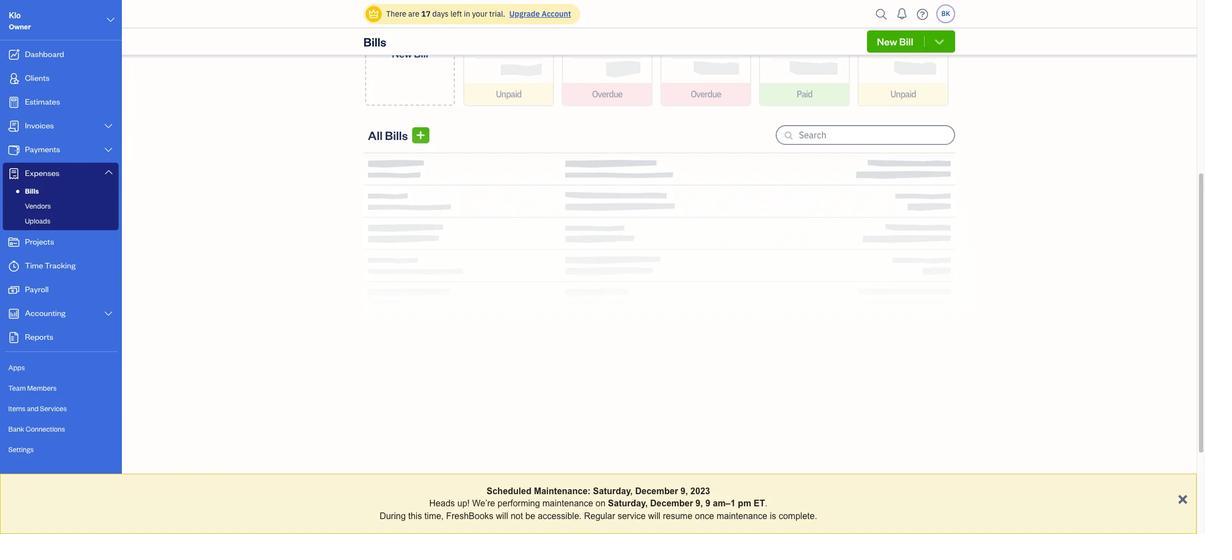 Task type: locate. For each thing, give the bounding box(es) containing it.
1 overdue from the left
[[592, 89, 623, 100]]

0 horizontal spatial unpaid
[[496, 89, 522, 100]]

et
[[754, 500, 765, 509]]

saturday, up service on the bottom right of the page
[[608, 500, 648, 509]]

all bills
[[368, 127, 408, 143]]

bills down the crown image
[[364, 34, 386, 49]]

reports
[[25, 332, 53, 343]]

×
[[1178, 488, 1188, 509]]

on
[[596, 500, 606, 509]]

scheduled maintenance: saturday, december 9, 2023 heads up! we're performing maintenance on saturday, december 9, 9 am–1 pm et . during this time, freshbooks will not be accessible. regular service will resume once maintenance is complete.
[[380, 487, 817, 521]]

2 will from the left
[[648, 512, 661, 521]]

bk button
[[937, 4, 955, 23]]

1 horizontal spatial new
[[877, 35, 897, 48]]

time tracking
[[25, 260, 76, 271]]

add a new bill image
[[416, 128, 426, 142]]

dashboard
[[25, 49, 64, 59]]

1 vertical spatial 9,
[[696, 500, 703, 509]]

9,
[[681, 487, 688, 497], [696, 500, 703, 509]]

will right service on the bottom right of the page
[[648, 512, 661, 521]]

maintenance:
[[534, 487, 591, 497]]

expense image
[[7, 168, 21, 180]]

9, left 2023
[[681, 487, 688, 497]]

0 horizontal spatial will
[[496, 512, 508, 521]]

accounting
[[25, 308, 66, 319]]

bill down notifications image
[[899, 35, 914, 48]]

reports link
[[3, 327, 119, 350]]

time tracking link
[[3, 256, 119, 278]]

chevron large down image for accounting
[[103, 310, 114, 319]]

9
[[706, 500, 711, 509]]

chevron large down image inside expenses link
[[103, 168, 114, 177]]

settings link
[[3, 441, 119, 460]]

maintenance down maintenance:
[[543, 500, 593, 509]]

new bill
[[877, 35, 914, 48], [392, 47, 428, 60]]

payroll link
[[3, 279, 119, 302]]

1 horizontal spatial overdue
[[691, 89, 721, 100]]

crown image
[[368, 8, 380, 20]]

performing
[[498, 500, 540, 509]]

× button
[[1178, 488, 1188, 509]]

bill down the plus image
[[414, 47, 428, 60]]

items
[[8, 405, 25, 413]]

0 horizontal spatial maintenance
[[543, 500, 593, 509]]

in
[[464, 9, 470, 19]]

bills up vendors
[[25, 187, 39, 196]]

account
[[542, 9, 571, 19]]

saturday, up the on
[[593, 487, 633, 497]]

there are 17 days left in your trial. upgrade account
[[386, 9, 571, 19]]

1 horizontal spatial new bill
[[877, 35, 914, 48]]

0 vertical spatial saturday,
[[593, 487, 633, 497]]

.
[[765, 500, 768, 509]]

0 vertical spatial december
[[635, 487, 678, 497]]

accounting link
[[3, 303, 119, 326]]

chevron large down image inside payments link
[[103, 146, 114, 155]]

settings
[[8, 446, 34, 454]]

2 unpaid from the left
[[891, 89, 916, 100]]

1 horizontal spatial will
[[648, 512, 661, 521]]

1 horizontal spatial unpaid
[[891, 89, 916, 100]]

report image
[[7, 333, 21, 344]]

clients link
[[3, 68, 119, 90]]

estimates
[[25, 96, 60, 107]]

9, left 9
[[696, 500, 703, 509]]

maintenance
[[543, 500, 593, 509], [717, 512, 768, 521]]

will left the not
[[496, 512, 508, 521]]

uploads
[[25, 217, 50, 226]]

new bill down notifications image
[[877, 35, 914, 48]]

we're
[[472, 500, 495, 509]]

bills right all
[[385, 127, 408, 143]]

0 horizontal spatial overdue
[[592, 89, 623, 100]]

money image
[[7, 285, 21, 296]]

estimate image
[[7, 97, 21, 108]]

bills link
[[5, 185, 116, 198]]

connections
[[26, 425, 65, 434]]

payments link
[[3, 139, 119, 162]]

2 vertical spatial bills
[[25, 187, 39, 196]]

your
[[472, 9, 488, 19]]

maintenance down pm
[[717, 512, 768, 521]]

1 vertical spatial maintenance
[[717, 512, 768, 521]]

0 horizontal spatial 9,
[[681, 487, 688, 497]]

chevron large down image inside invoices link
[[103, 122, 114, 131]]

new bill down the plus image
[[392, 47, 428, 60]]

1 horizontal spatial 9,
[[696, 500, 703, 509]]

chevron large down image
[[106, 13, 116, 27], [103, 122, 114, 131], [103, 146, 114, 155], [103, 168, 114, 177], [103, 310, 114, 319]]

0 vertical spatial 9,
[[681, 487, 688, 497]]

1 horizontal spatial maintenance
[[717, 512, 768, 521]]

1 horizontal spatial bill
[[899, 35, 914, 48]]

bank connections link
[[3, 420, 119, 440]]

client image
[[7, 73, 21, 84]]

new bill inside button
[[877, 35, 914, 48]]

new down search icon
[[877, 35, 897, 48]]

new
[[877, 35, 897, 48], [392, 47, 412, 60]]

during
[[380, 512, 406, 521]]

service
[[618, 512, 646, 521]]

overdue
[[592, 89, 623, 100], [691, 89, 721, 100]]

plus image
[[404, 27, 417, 38]]

invoice image
[[7, 121, 21, 132]]

Search text field
[[799, 126, 954, 144]]

bill
[[899, 35, 914, 48], [414, 47, 428, 60]]

and
[[27, 405, 39, 413]]

chevron large down image inside accounting link
[[103, 310, 114, 319]]

saturday,
[[593, 487, 633, 497], [608, 500, 648, 509]]

new inside new bill button
[[877, 35, 897, 48]]

0 horizontal spatial new
[[392, 47, 412, 60]]

new bill button
[[867, 30, 955, 53]]

december
[[635, 487, 678, 497], [650, 500, 693, 509]]

scheduled
[[487, 487, 532, 497]]

accessible.
[[538, 512, 582, 521]]

new down the plus image
[[392, 47, 412, 60]]



Task type: vqa. For each thing, say whether or not it's contained in the screenshot.
Nov 19 - 25 — Nov
no



Task type: describe. For each thing, give the bounding box(es) containing it.
regular
[[584, 512, 615, 521]]

left
[[451, 9, 462, 19]]

resume
[[663, 512, 693, 521]]

bank connections
[[8, 425, 65, 434]]

0 horizontal spatial new bill
[[392, 47, 428, 60]]

projects link
[[3, 232, 119, 254]]

1 vertical spatial bills
[[385, 127, 408, 143]]

notifications image
[[893, 3, 911, 25]]

team members
[[8, 384, 57, 393]]

uploads link
[[5, 214, 116, 228]]

members
[[27, 384, 57, 393]]

bank
[[8, 425, 24, 434]]

chevron large down image for invoices
[[103, 122, 114, 131]]

team
[[8, 384, 26, 393]]

1 will from the left
[[496, 512, 508, 521]]

17
[[421, 9, 431, 19]]

pm
[[738, 500, 751, 509]]

be
[[526, 512, 535, 521]]

chevrondown image
[[933, 36, 946, 47]]

services
[[40, 405, 67, 413]]

items and services
[[8, 405, 67, 413]]

is
[[770, 512, 776, 521]]

clients
[[25, 73, 50, 83]]

days
[[433, 9, 449, 19]]

bk
[[942, 9, 951, 18]]

× dialog
[[0, 474, 1197, 535]]

0 vertical spatial bills
[[364, 34, 386, 49]]

klo
[[9, 10, 21, 21]]

not
[[511, 512, 523, 521]]

chevron large down image for payments
[[103, 146, 114, 155]]

expenses link
[[3, 163, 119, 185]]

2 overdue from the left
[[691, 89, 721, 100]]

0 vertical spatial maintenance
[[543, 500, 593, 509]]

dashboard link
[[3, 44, 119, 67]]

invoices
[[25, 120, 54, 131]]

timer image
[[7, 261, 21, 272]]

upgrade
[[509, 9, 540, 19]]

upgrade account link
[[507, 9, 571, 19]]

vendors
[[25, 202, 51, 211]]

once
[[695, 512, 714, 521]]

are
[[408, 9, 420, 19]]

items and services link
[[3, 400, 119, 419]]

payment image
[[7, 145, 21, 156]]

all
[[368, 127, 383, 143]]

apps link
[[3, 359, 119, 378]]

go to help image
[[914, 6, 932, 22]]

tracking
[[45, 260, 76, 271]]

project image
[[7, 237, 21, 248]]

bill inside button
[[899, 35, 914, 48]]

vendors link
[[5, 200, 116, 213]]

projects
[[25, 237, 54, 247]]

freshbooks
[[446, 512, 494, 521]]

there
[[386, 9, 406, 19]]

owner
[[9, 22, 31, 31]]

klo owner
[[9, 10, 31, 31]]

search image
[[873, 6, 891, 22]]

apps
[[8, 364, 25, 372]]

new inside new bill link
[[392, 47, 412, 60]]

expenses
[[25, 168, 59, 178]]

team members link
[[3, 379, 119, 398]]

trial.
[[489, 9, 505, 19]]

chevron large down image for expenses
[[103, 168, 114, 177]]

chart image
[[7, 309, 21, 320]]

1 vertical spatial saturday,
[[608, 500, 648, 509]]

main element
[[0, 0, 150, 535]]

up!
[[458, 500, 470, 509]]

paid
[[797, 89, 813, 100]]

time
[[25, 260, 43, 271]]

0 horizontal spatial bill
[[414, 47, 428, 60]]

invoices link
[[3, 115, 119, 138]]

this
[[408, 512, 422, 521]]

time,
[[425, 512, 444, 521]]

am–1
[[713, 500, 736, 509]]

heads
[[429, 500, 455, 509]]

payments
[[25, 144, 60, 155]]

1 vertical spatial december
[[650, 500, 693, 509]]

new bill button
[[867, 30, 955, 53]]

bills inside the 'main' element
[[25, 187, 39, 196]]

new bill link
[[365, 0, 455, 106]]

1 unpaid from the left
[[496, 89, 522, 100]]

estimates link
[[3, 91, 119, 114]]

dashboard image
[[7, 49, 21, 60]]

payroll
[[25, 284, 49, 295]]

2023
[[691, 487, 710, 497]]

complete.
[[779, 512, 817, 521]]



